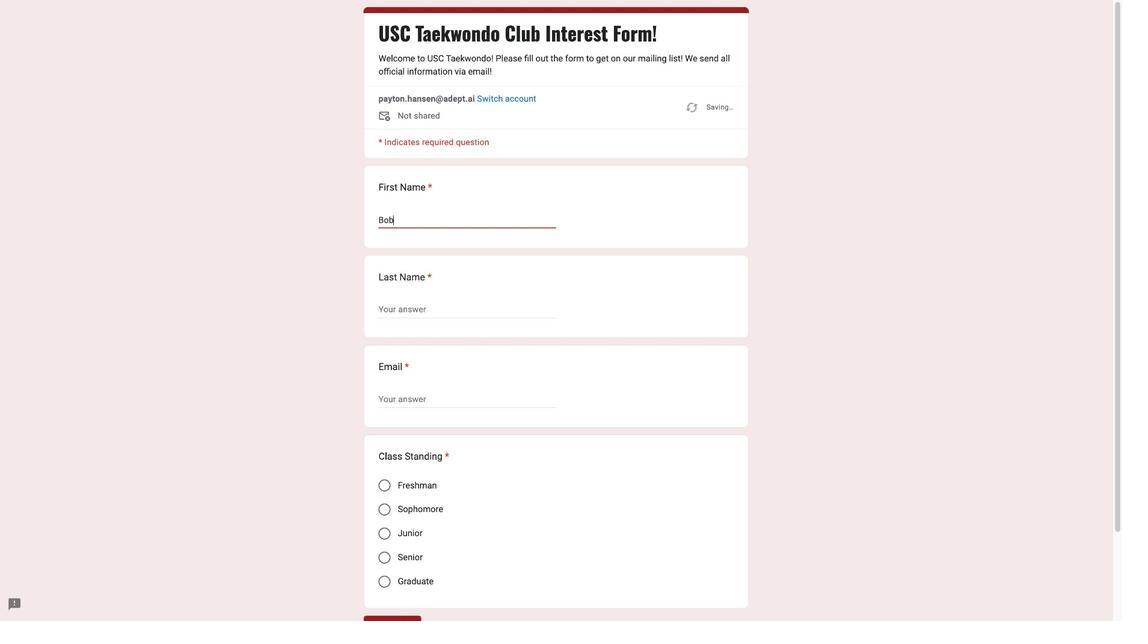 Task type: locate. For each thing, give the bounding box(es) containing it.
heading
[[379, 21, 658, 45], [379, 180, 433, 195], [379, 270, 432, 284], [379, 360, 409, 374], [379, 449, 450, 464]]

None text field
[[379, 303, 557, 317], [379, 392, 557, 407], [379, 303, 557, 317], [379, 392, 557, 407]]

1 heading from the top
[[379, 21, 658, 45]]

required question element for third heading from the top
[[425, 270, 432, 284]]

sophomore image
[[379, 504, 391, 516]]

required question element
[[426, 180, 433, 195], [425, 270, 432, 284], [403, 360, 409, 374], [443, 449, 450, 464]]

your email and google account are not part of your response image
[[379, 110, 398, 124], [379, 110, 393, 124]]

senior image
[[379, 552, 391, 564]]

Junior radio
[[379, 528, 391, 540]]

status
[[685, 93, 734, 122]]

Senior radio
[[379, 552, 391, 564]]

graduate image
[[379, 576, 391, 588]]

required question element for fifth heading from the top of the page
[[443, 449, 450, 464]]

Sophomore radio
[[379, 504, 391, 516]]

None text field
[[379, 213, 557, 227]]

Graduate radio
[[379, 576, 391, 588]]

list
[[364, 166, 749, 609]]

5 heading from the top
[[379, 449, 450, 464]]



Task type: vqa. For each thing, say whether or not it's contained in the screenshot.
fifth heading from the top
yes



Task type: describe. For each thing, give the bounding box(es) containing it.
required question element for fourth heading from the bottom
[[426, 180, 433, 195]]

required question element for fourth heading from the top of the page
[[403, 360, 409, 374]]

junior image
[[379, 528, 391, 540]]

4 heading from the top
[[379, 360, 409, 374]]

Freshman radio
[[379, 480, 391, 492]]

report a problem to google image
[[7, 597, 22, 612]]

2 heading from the top
[[379, 180, 433, 195]]

freshman image
[[379, 480, 391, 492]]

3 heading from the top
[[379, 270, 432, 284]]



